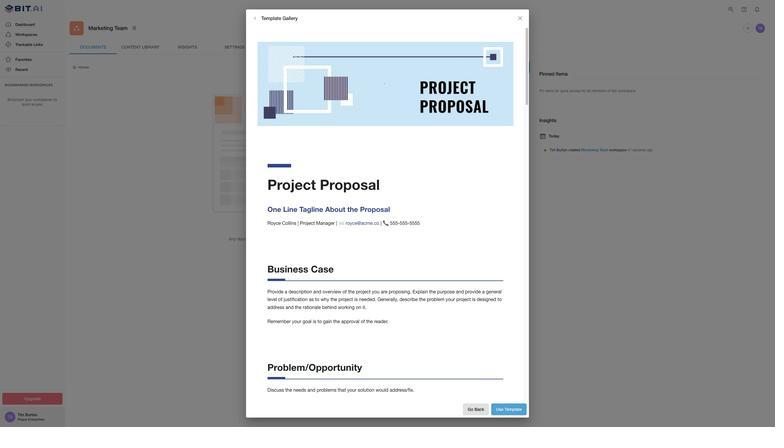 Task type: locate. For each thing, give the bounding box(es) containing it.
trackable links button
[[0, 40, 65, 50]]

and up as
[[314, 290, 322, 295]]

purpose
[[438, 290, 455, 295]]

0 horizontal spatial insights
[[178, 44, 197, 49]]

1 horizontal spatial workspace
[[610, 148, 627, 153]]

0 horizontal spatial |
[[298, 221, 299, 226]]

visible
[[339, 237, 351, 242]]

problem/opportunity
[[268, 362, 362, 374]]

marketing
[[88, 25, 113, 31], [582, 148, 599, 153]]

1 vertical spatial workspace.
[[311, 243, 332, 248]]

2 or from the left
[[365, 237, 368, 242]]

1 vertical spatial this
[[297, 237, 304, 242]]

proposal up 📞
[[360, 206, 390, 214]]

for left the all
[[582, 89, 587, 93]]

recent button
[[0, 65, 65, 75]]

documents.
[[310, 226, 335, 231]]

behind
[[322, 305, 337, 310]]

and right needs
[[308, 388, 316, 393]]

trackable links
[[15, 42, 43, 47]]

0 horizontal spatial workspace
[[305, 237, 325, 242]]

1 horizontal spatial quick
[[561, 89, 569, 93]]

bookmark your workspaces for quick access.
[[8, 98, 57, 107]]

explain
[[413, 290, 428, 295]]

0 vertical spatial insights
[[178, 44, 197, 49]]

proposal up about
[[320, 176, 380, 193]]

you right the "visible"
[[357, 237, 363, 242]]

1 vertical spatial quick
[[22, 103, 30, 107]]

1 horizontal spatial a
[[483, 290, 485, 295]]

0 horizontal spatial you
[[357, 237, 363, 242]]

your inside bookmark your workspaces for quick access.
[[25, 98, 32, 102]]

team left bookmark image at the top left of page
[[115, 25, 128, 31]]

of right overview
[[343, 290, 347, 295]]

workspace
[[610, 148, 627, 153], [305, 237, 325, 242]]

home
[[78, 65, 89, 70]]

pinned items
[[540, 71, 568, 77]]

1 vertical spatial tim
[[18, 413, 24, 418]]

project up working
[[339, 297, 353, 303]]

| left ✉️
[[336, 221, 337, 226]]

of
[[608, 89, 611, 93], [343, 290, 347, 295], [279, 297, 283, 303], [361, 320, 365, 325]]

this right members
[[612, 89, 618, 93]]

for right workspaces
[[53, 98, 57, 102]]

use template button
[[492, 404, 527, 416]]

burton inside tim burton rogue enterprises
[[25, 413, 37, 418]]

|
[[298, 221, 299, 226], [336, 221, 337, 226], [381, 221, 382, 226]]

0 vertical spatial you
[[357, 237, 363, 242]]

gain
[[323, 320, 332, 325]]

| left any
[[298, 221, 299, 226]]

template left "gallery"
[[262, 15, 281, 21]]

| left 📞
[[381, 221, 382, 226]]

0 vertical spatial tb
[[759, 26, 763, 30]]

burton inside the tim burton created marketing team workspace 41 seconds ago
[[557, 148, 568, 153]]

favorites
[[15, 57, 32, 62]]

the down overview
[[331, 297, 337, 303]]

1 vertical spatial tb
[[7, 416, 13, 420]]

0 horizontal spatial tim
[[18, 413, 24, 418]]

team left "41"
[[600, 148, 609, 153]]

provide a description and overview of the project you are proposing. explain the purpose and provide a general level of justification as to why the project is needed. generally, describe the problem your project is designed to address and the rationale behind working on it.
[[268, 290, 503, 310]]

3 | from the left
[[381, 221, 382, 226]]

📞
[[383, 221, 389, 226]]

tab list
[[70, 40, 767, 54]]

this right added
[[303, 243, 309, 248]]

to right as
[[315, 297, 320, 303]]

pinned
[[540, 71, 555, 77]]

0 vertical spatial workspace.
[[619, 89, 637, 93]]

content library link
[[117, 40, 164, 54]]

✉️
[[339, 221, 345, 226]]

use
[[496, 407, 504, 412]]

of right approval
[[361, 320, 365, 325]]

you don't have any documents.
[[267, 226, 335, 231]]

marketing team link
[[582, 148, 609, 153]]

to right the "visible"
[[352, 237, 356, 242]]

0 horizontal spatial created
[[278, 237, 292, 242]]

project proposal
[[268, 176, 380, 193]]

content library
[[121, 44, 160, 49]]

project up line
[[268, 176, 316, 193]]

content
[[121, 44, 141, 49]]

tim up the rogue
[[18, 413, 24, 418]]

project up needed.
[[356, 290, 371, 295]]

1 horizontal spatial tim
[[550, 148, 556, 153]]

any documents or folders created in this workspace will be visible to you or to anyone added to this workspace.
[[229, 237, 373, 248]]

any
[[229, 237, 236, 242]]

0 horizontal spatial workspace.
[[311, 243, 332, 248]]

1 horizontal spatial you
[[372, 290, 380, 295]]

0 vertical spatial team
[[115, 25, 128, 31]]

1 horizontal spatial workspace.
[[619, 89, 637, 93]]

0 horizontal spatial template
[[262, 15, 281, 21]]

this
[[612, 89, 618, 93], [297, 237, 304, 242], [303, 243, 309, 248]]

0 horizontal spatial or
[[259, 237, 263, 242]]

create
[[503, 65, 516, 70]]

1 a from the left
[[285, 290, 288, 295]]

1 horizontal spatial team
[[600, 148, 609, 153]]

upgrade
[[24, 397, 41, 402]]

tim inside tim burton rogue enterprises
[[18, 413, 24, 418]]

address/fix.
[[390, 388, 415, 393]]

1 vertical spatial template
[[505, 407, 522, 412]]

0 horizontal spatial quick
[[22, 103, 30, 107]]

project
[[356, 290, 371, 295], [339, 297, 353, 303], [457, 297, 471, 303]]

1 horizontal spatial template
[[505, 407, 522, 412]]

workspaces
[[30, 83, 53, 87]]

bookmark image
[[131, 25, 138, 32]]

settings
[[225, 44, 245, 49]]

0 vertical spatial tim
[[550, 148, 556, 153]]

0 horizontal spatial burton
[[25, 413, 37, 418]]

or down royce@acme.co link
[[365, 237, 368, 242]]

project down tagline
[[300, 221, 315, 226]]

created left marketing team link
[[569, 148, 581, 153]]

0 vertical spatial quick
[[561, 89, 569, 93]]

1 vertical spatial insights
[[540, 118, 557, 123]]

you left are on the bottom of page
[[372, 290, 380, 295]]

access.
[[31, 103, 43, 107]]

2 a from the left
[[483, 290, 485, 295]]

quick down bookmark
[[22, 103, 30, 107]]

will
[[326, 237, 332, 242]]

tb button
[[755, 23, 767, 34]]

workspace. down the will in the bottom left of the page
[[311, 243, 332, 248]]

0 horizontal spatial tb
[[7, 416, 13, 420]]

workspace inside the tim burton created marketing team workspace 41 seconds ago
[[610, 148, 627, 153]]

business
[[268, 264, 309, 275]]

documents link
[[70, 40, 117, 54]]

anyone
[[270, 243, 284, 248]]

project down provide
[[457, 297, 471, 303]]

1 horizontal spatial insights
[[540, 118, 557, 123]]

2 horizontal spatial |
[[381, 221, 382, 226]]

0 vertical spatial created
[[569, 148, 581, 153]]

tim down today
[[550, 148, 556, 153]]

to left gain
[[318, 320, 322, 325]]

a up designed
[[483, 290, 485, 295]]

0 vertical spatial burton
[[557, 148, 568, 153]]

1 vertical spatial created
[[278, 237, 292, 242]]

0 horizontal spatial is
[[313, 320, 317, 325]]

workspace down the documents.
[[305, 237, 325, 242]]

collins
[[282, 221, 297, 226]]

2 555- from the left
[[400, 221, 410, 226]]

burton up enterprises
[[25, 413, 37, 418]]

for right items
[[555, 89, 560, 93]]

1 horizontal spatial |
[[336, 221, 337, 226]]

0 horizontal spatial for
[[53, 98, 57, 102]]

or left folders
[[259, 237, 263, 242]]

1 vertical spatial you
[[372, 290, 380, 295]]

0 vertical spatial project
[[268, 176, 316, 193]]

0 vertical spatial workspace
[[610, 148, 627, 153]]

tim inside the tim burton created marketing team workspace 41 seconds ago
[[550, 148, 556, 153]]

your down purpose
[[446, 297, 455, 303]]

workspace left "41"
[[610, 148, 627, 153]]

555-
[[390, 221, 400, 226], [400, 221, 410, 226]]

tim burton created marketing team workspace 41 seconds ago
[[550, 148, 653, 153]]

1 horizontal spatial burton
[[557, 148, 568, 153]]

0 horizontal spatial a
[[285, 290, 288, 295]]

and down justification
[[286, 305, 294, 310]]

is right goal
[[313, 320, 317, 325]]

this right the in
[[297, 237, 304, 242]]

is down provide
[[473, 297, 476, 303]]

and left provide
[[456, 290, 464, 295]]

solution
[[358, 388, 375, 393]]

you
[[357, 237, 363, 242], [372, 290, 380, 295]]

your up access.
[[25, 98, 32, 102]]

1 horizontal spatial for
[[555, 89, 560, 93]]

the up working
[[348, 290, 355, 295]]

1 | from the left
[[298, 221, 299, 226]]

created inside any documents or folders created in this workspace will be visible to you or to anyone added to this workspace.
[[278, 237, 292, 242]]

general
[[486, 290, 502, 295]]

access
[[570, 89, 581, 93]]

dashboard
[[15, 22, 35, 27]]

create new
[[503, 65, 526, 70]]

1 vertical spatial marketing
[[582, 148, 599, 153]]

1 horizontal spatial or
[[365, 237, 368, 242]]

that
[[338, 388, 346, 393]]

tim burton rogue enterprises
[[18, 413, 44, 422]]

0 horizontal spatial team
[[115, 25, 128, 31]]

documents
[[80, 44, 106, 49]]

go
[[468, 407, 474, 412]]

is
[[355, 297, 358, 303], [473, 297, 476, 303], [313, 320, 317, 325]]

a right provide
[[285, 290, 288, 295]]

created up added
[[278, 237, 292, 242]]

remember
[[268, 320, 291, 325]]

1 horizontal spatial tb
[[759, 26, 763, 30]]

is up on on the bottom left
[[355, 297, 358, 303]]

are
[[381, 290, 388, 295]]

goal
[[303, 320, 312, 325]]

template right use
[[505, 407, 522, 412]]

quick left access
[[561, 89, 569, 93]]

quick
[[561, 89, 569, 93], [22, 103, 30, 107]]

quick inside bookmark your workspaces for quick access.
[[22, 103, 30, 107]]

about
[[325, 206, 346, 214]]

template inside button
[[505, 407, 522, 412]]

burton down today
[[557, 148, 568, 153]]

workspace.
[[619, 89, 637, 93], [311, 243, 332, 248]]

1 horizontal spatial created
[[569, 148, 581, 153]]

workspace. right members
[[619, 89, 637, 93]]

approval
[[342, 320, 360, 325]]

project
[[268, 176, 316, 193], [300, 221, 315, 226]]

your left goal
[[292, 320, 302, 325]]

as
[[309, 297, 314, 303]]

line
[[283, 206, 298, 214]]

you inside provide a description and overview of the project you are proposing. explain the purpose and provide a general level of justification as to why the project is needed. generally, describe the problem your project is designed to address and the rationale behind working on it.
[[372, 290, 380, 295]]

describe
[[400, 297, 418, 303]]

for inside bookmark your workspaces for quick access.
[[53, 98, 57, 102]]

problem
[[427, 297, 445, 303]]

discuss the needs and problems that your solution would address/fix.
[[268, 388, 415, 393]]

your inside provide a description and overview of the project you are proposing. explain the purpose and provide a general level of justification as to why the project is needed. generally, describe the problem your project is designed to address and the rationale behind working on it.
[[446, 297, 455, 303]]

1 vertical spatial burton
[[25, 413, 37, 418]]

1 vertical spatial workspace
[[305, 237, 325, 242]]

0 vertical spatial marketing
[[88, 25, 113, 31]]

burton
[[557, 148, 568, 153], [25, 413, 37, 418]]



Task type: vqa. For each thing, say whether or not it's contained in the screenshot.
the provide
yes



Task type: describe. For each thing, give the bounding box(es) containing it.
one
[[268, 206, 281, 214]]

any
[[301, 226, 308, 231]]

create new button
[[499, 61, 530, 73]]

one line tagline about the proposal
[[268, 206, 390, 214]]

pin items for quick access for all members of this workspace.
[[540, 89, 637, 93]]

the up royce collins | project manager | ✉️ royce@acme.co | 📞 555-555-5555
[[348, 206, 358, 214]]

your right "that" at bottom left
[[347, 388, 357, 393]]

workspaces button
[[0, 29, 65, 40]]

project proposal dialog
[[246, 9, 529, 428]]

5555
[[410, 221, 420, 226]]

added
[[285, 243, 297, 248]]

justification
[[284, 297, 308, 303]]

royce
[[268, 221, 281, 226]]

0 vertical spatial proposal
[[320, 176, 380, 193]]

1 vertical spatial proposal
[[360, 206, 390, 214]]

trackable
[[15, 42, 32, 47]]

workspace. inside any documents or folders created in this workspace will be visible to you or to anyone added to this workspace.
[[311, 243, 332, 248]]

back
[[475, 407, 485, 412]]

burton for enterprises
[[25, 413, 37, 418]]

2 vertical spatial this
[[303, 243, 309, 248]]

royce@acme.co
[[346, 221, 380, 226]]

the left reader.
[[367, 320, 373, 325]]

2 | from the left
[[336, 221, 337, 226]]

pin
[[540, 89, 545, 93]]

working
[[338, 305, 355, 310]]

generally,
[[378, 297, 399, 303]]

of right members
[[608, 89, 611, 93]]

insights link
[[164, 40, 211, 54]]

0 horizontal spatial project
[[339, 297, 353, 303]]

tagline
[[300, 206, 324, 214]]

overview
[[323, 290, 342, 295]]

home link
[[72, 65, 89, 70]]

remember your goal is to gain the approval of the reader.
[[268, 320, 389, 325]]

don't
[[276, 226, 288, 231]]

items
[[556, 71, 568, 77]]

tim for marketing
[[550, 148, 556, 153]]

address
[[268, 305, 285, 310]]

proposing.
[[389, 290, 412, 295]]

1 horizontal spatial project
[[356, 290, 371, 295]]

tim for enterprises
[[18, 413, 24, 418]]

the down justification
[[295, 305, 302, 310]]

1 horizontal spatial is
[[355, 297, 358, 303]]

dashboard button
[[0, 19, 65, 29]]

all
[[588, 89, 591, 93]]

to down royce@acme.co link
[[369, 237, 373, 242]]

use template
[[496, 407, 522, 412]]

the up the "problem"
[[430, 290, 436, 295]]

go back button
[[463, 404, 489, 416]]

you inside any documents or folders created in this workspace will be visible to you or to anyone added to this workspace.
[[357, 237, 363, 242]]

to down general
[[498, 297, 502, 303]]

41
[[628, 148, 632, 153]]

the left needs
[[286, 388, 292, 393]]

needed.
[[359, 297, 376, 303]]

rationale
[[303, 305, 321, 310]]

1 vertical spatial project
[[300, 221, 315, 226]]

the down the explain
[[419, 297, 426, 303]]

tb inside button
[[759, 26, 763, 30]]

ago
[[648, 148, 653, 153]]

would
[[376, 388, 389, 393]]

created inside the tim burton created marketing team workspace 41 seconds ago
[[569, 148, 581, 153]]

gallery
[[283, 15, 298, 21]]

0 vertical spatial template
[[262, 15, 281, 21]]

case
[[311, 264, 334, 275]]

be
[[333, 237, 338, 242]]

why
[[321, 297, 329, 303]]

2 horizontal spatial is
[[473, 297, 476, 303]]

new
[[517, 65, 526, 70]]

tab list containing documents
[[70, 40, 767, 54]]

description
[[289, 290, 312, 295]]

royce@acme.co link
[[346, 221, 380, 226]]

workspace inside any documents or folders created in this workspace will be visible to you or to anyone added to this workspace.
[[305, 237, 325, 242]]

needs
[[294, 388, 306, 393]]

1 horizontal spatial marketing
[[582, 148, 599, 153]]

business case
[[268, 264, 334, 275]]

1 vertical spatial team
[[600, 148, 609, 153]]

favorites button
[[0, 55, 65, 65]]

you
[[267, 226, 275, 231]]

to right added
[[298, 243, 302, 248]]

of right level
[[279, 297, 283, 303]]

1 or from the left
[[259, 237, 263, 242]]

level
[[268, 297, 277, 303]]

reader.
[[374, 320, 389, 325]]

bookmarked
[[5, 83, 29, 87]]

bookmarked workspaces
[[5, 83, 53, 87]]

marketing team
[[88, 25, 128, 31]]

members
[[592, 89, 607, 93]]

problems
[[317, 388, 337, 393]]

on
[[356, 305, 362, 310]]

provide
[[268, 290, 284, 295]]

2 horizontal spatial project
[[457, 297, 471, 303]]

2 horizontal spatial for
[[582, 89, 587, 93]]

today
[[549, 134, 560, 139]]

links
[[34, 42, 43, 47]]

workspaces
[[15, 32, 37, 37]]

it.
[[363, 305, 367, 310]]

upgrade button
[[2, 394, 63, 406]]

0 horizontal spatial marketing
[[88, 25, 113, 31]]

go back
[[468, 407, 485, 412]]

0 vertical spatial this
[[612, 89, 618, 93]]

burton for marketing
[[557, 148, 568, 153]]

1 555- from the left
[[390, 221, 400, 226]]

the right gain
[[334, 320, 340, 325]]

manager
[[316, 221, 335, 226]]

template gallery
[[262, 15, 298, 21]]



